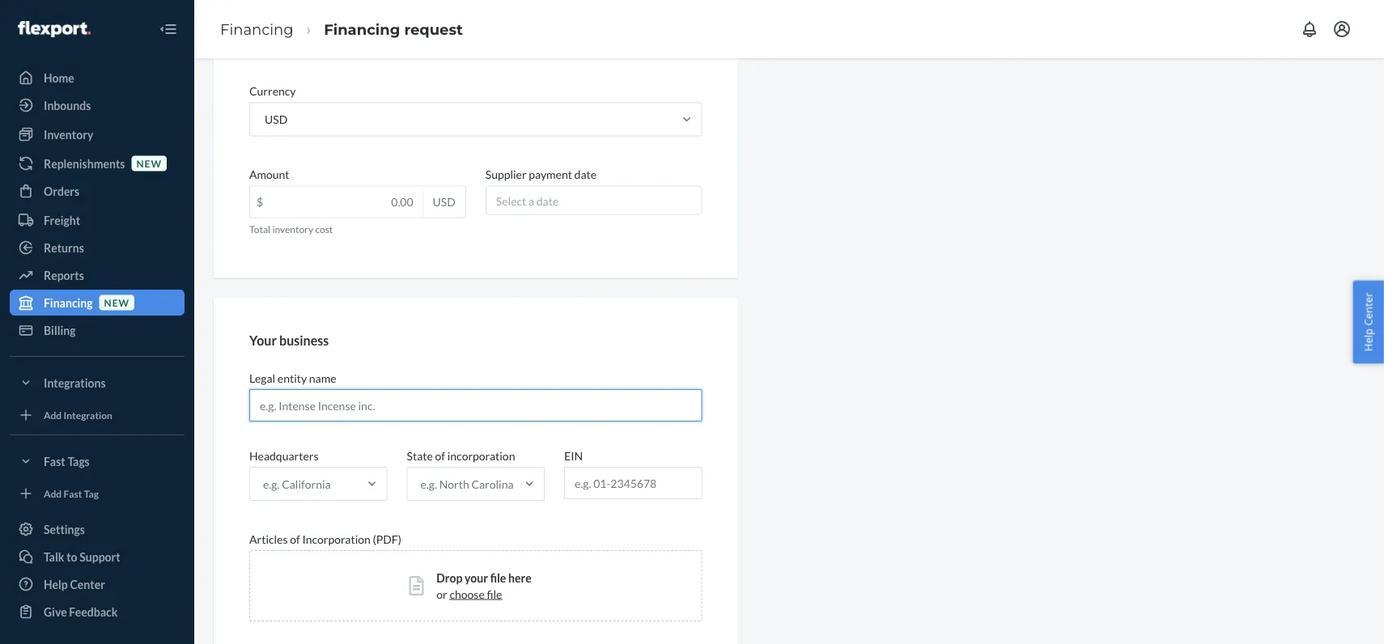 Task type: describe. For each thing, give the bounding box(es) containing it.
supplier
[[486, 167, 527, 181]]

add for add integration
[[44, 409, 62, 421]]

total inventory cost
[[249, 223, 333, 235]]

or
[[437, 587, 447, 601]]

financing for financing request
[[324, 20, 400, 38]]

of for articles
[[290, 532, 300, 546]]

of for state
[[435, 449, 445, 463]]

center inside button
[[1361, 293, 1376, 326]]

inventory link
[[10, 121, 185, 147]]

e.g. 01-2345678 text field
[[565, 468, 702, 499]]

to
[[67, 550, 77, 564]]

tag
[[84, 488, 99, 499]]

freight link
[[10, 207, 185, 233]]

billing link
[[10, 317, 185, 343]]

articles
[[249, 532, 288, 546]]

help inside button
[[1361, 329, 1376, 352]]

incorporation
[[447, 449, 515, 463]]

1 horizontal spatial usd
[[433, 195, 456, 209]]

select a date
[[496, 194, 559, 208]]

drop your file here or choose file
[[437, 571, 532, 601]]

request
[[404, 20, 463, 38]]

support
[[80, 550, 120, 564]]

e.g. for e.g. north carolina
[[421, 477, 437, 491]]

0 horizontal spatial help
[[44, 578, 68, 591]]

help center inside button
[[1361, 293, 1376, 352]]

legal
[[249, 371, 275, 385]]

entity
[[278, 371, 307, 385]]

feedback
[[69, 605, 118, 619]]

inventory
[[44, 128, 93, 141]]

orders
[[44, 184, 80, 198]]

financing for the financing link
[[220, 20, 293, 38]]

add integration link
[[10, 402, 185, 428]]

breadcrumbs navigation
[[207, 6, 476, 53]]

new for financing
[[104, 297, 130, 308]]

file alt image
[[409, 576, 424, 596]]

amount
[[249, 167, 290, 181]]

add fast tag
[[44, 488, 99, 499]]

0 horizontal spatial financing
[[44, 296, 93, 310]]

e.g. for e.g. california
[[263, 477, 280, 491]]

new for replenishments
[[136, 157, 162, 169]]

returns
[[44, 241, 84, 255]]

select
[[496, 194, 526, 208]]

financing request link
[[324, 20, 463, 38]]

$
[[257, 195, 263, 209]]

help center link
[[10, 572, 185, 597]]

north
[[439, 477, 469, 491]]

give feedback button
[[10, 599, 185, 625]]

add fast tag link
[[10, 481, 185, 507]]

choose
[[450, 587, 485, 601]]

(pdf)
[[373, 532, 402, 546]]

cost
[[315, 223, 333, 235]]

e.g. north carolina
[[421, 477, 514, 491]]

give
[[44, 605, 67, 619]]

0 vertical spatial file
[[490, 571, 506, 585]]

date for select a date
[[537, 194, 559, 208]]

your business
[[249, 332, 329, 348]]

1 vertical spatial help center
[[44, 578, 105, 591]]



Task type: vqa. For each thing, say whether or not it's contained in the screenshot.
Select a date
yes



Task type: locate. For each thing, give the bounding box(es) containing it.
center
[[1361, 293, 1376, 326], [70, 578, 105, 591]]

0 horizontal spatial of
[[290, 532, 300, 546]]

integration
[[64, 409, 112, 421]]

2 e.g. from the left
[[421, 477, 437, 491]]

home
[[44, 71, 74, 85]]

help
[[1361, 329, 1376, 352], [44, 578, 68, 591]]

fast inside dropdown button
[[44, 455, 65, 468]]

1 vertical spatial fast
[[64, 488, 82, 499]]

carolina
[[471, 477, 514, 491]]

financing request
[[324, 20, 463, 38]]

date right a
[[537, 194, 559, 208]]

orders link
[[10, 178, 185, 204]]

1 add from the top
[[44, 409, 62, 421]]

talk to support
[[44, 550, 120, 564]]

0 horizontal spatial help center
[[44, 578, 105, 591]]

new
[[136, 157, 162, 169], [104, 297, 130, 308]]

supplier payment date
[[486, 167, 597, 181]]

fast tags button
[[10, 449, 185, 474]]

1 vertical spatial center
[[70, 578, 105, 591]]

1 vertical spatial of
[[290, 532, 300, 546]]

usd
[[265, 112, 288, 126], [433, 195, 456, 209]]

0 vertical spatial of
[[435, 449, 445, 463]]

your
[[249, 332, 277, 348]]

of
[[435, 449, 445, 463], [290, 532, 300, 546]]

1 vertical spatial usd
[[433, 195, 456, 209]]

new up orders link
[[136, 157, 162, 169]]

0 horizontal spatial date
[[537, 194, 559, 208]]

home link
[[10, 65, 185, 91]]

0 vertical spatial center
[[1361, 293, 1376, 326]]

add left integration
[[44, 409, 62, 421]]

help center
[[1361, 293, 1376, 352], [44, 578, 105, 591]]

0 horizontal spatial center
[[70, 578, 105, 591]]

open account menu image
[[1333, 19, 1352, 39]]

headquarters
[[249, 449, 319, 463]]

business
[[279, 332, 329, 348]]

state of incorporation
[[407, 449, 515, 463]]

1 horizontal spatial date
[[574, 167, 597, 181]]

0 vertical spatial fast
[[44, 455, 65, 468]]

of right state
[[435, 449, 445, 463]]

1 vertical spatial date
[[537, 194, 559, 208]]

inbounds link
[[10, 92, 185, 118]]

help center button
[[1353, 281, 1384, 364]]

1 horizontal spatial center
[[1361, 293, 1376, 326]]

open notifications image
[[1300, 19, 1320, 39]]

inventory
[[272, 223, 313, 235]]

your
[[465, 571, 488, 585]]

usd down currency
[[265, 112, 288, 126]]

reports
[[44, 268, 84, 282]]

drop
[[437, 571, 463, 585]]

e.g. Intense Incense inc. field
[[249, 389, 702, 422]]

add integration
[[44, 409, 112, 421]]

reports link
[[10, 262, 185, 288]]

payment
[[529, 167, 572, 181]]

1 vertical spatial file
[[487, 587, 502, 601]]

1 horizontal spatial of
[[435, 449, 445, 463]]

of right the articles
[[290, 532, 300, 546]]

1 vertical spatial new
[[104, 297, 130, 308]]

add for add fast tag
[[44, 488, 62, 499]]

1 horizontal spatial help
[[1361, 329, 1376, 352]]

currency
[[249, 84, 296, 98]]

articles of incorporation (pdf)
[[249, 532, 402, 546]]

0 horizontal spatial new
[[104, 297, 130, 308]]

california
[[282, 477, 331, 491]]

0 vertical spatial usd
[[265, 112, 288, 126]]

financing
[[220, 20, 293, 38], [324, 20, 400, 38], [44, 296, 93, 310]]

1 horizontal spatial help center
[[1361, 293, 1376, 352]]

file left here
[[490, 571, 506, 585]]

0 vertical spatial help center
[[1361, 293, 1376, 352]]

1 vertical spatial add
[[44, 488, 62, 499]]

fast
[[44, 455, 65, 468], [64, 488, 82, 499]]

a
[[529, 194, 534, 208]]

integrations button
[[10, 370, 185, 396]]

e.g. down headquarters
[[263, 477, 280, 491]]

financing left 'request' on the left top of the page
[[324, 20, 400, 38]]

fast tags
[[44, 455, 90, 468]]

integrations
[[44, 376, 106, 390]]

e.g. left 'north'
[[421, 477, 437, 491]]

0 horizontal spatial usd
[[265, 112, 288, 126]]

1 e.g. from the left
[[263, 477, 280, 491]]

talk to support button
[[10, 544, 185, 570]]

freight
[[44, 213, 80, 227]]

total
[[249, 223, 271, 235]]

financing down reports
[[44, 296, 93, 310]]

0.00 text field
[[250, 186, 423, 217]]

replenishments
[[44, 157, 125, 170]]

file
[[490, 571, 506, 585], [487, 587, 502, 601]]

date for supplier payment date
[[574, 167, 597, 181]]

0 vertical spatial help
[[1361, 329, 1376, 352]]

financing link
[[220, 20, 293, 38]]

1 horizontal spatial financing
[[220, 20, 293, 38]]

incorporation
[[302, 532, 371, 546]]

fast left the tag
[[64, 488, 82, 499]]

settings
[[44, 523, 85, 536]]

date right payment
[[574, 167, 597, 181]]

returns link
[[10, 235, 185, 261]]

name
[[309, 371, 336, 385]]

settings link
[[10, 517, 185, 542]]

0 vertical spatial new
[[136, 157, 162, 169]]

ein
[[564, 449, 583, 463]]

here
[[508, 571, 532, 585]]

close navigation image
[[159, 19, 178, 39]]

1 horizontal spatial new
[[136, 157, 162, 169]]

2 add from the top
[[44, 488, 62, 499]]

e.g.
[[263, 477, 280, 491], [421, 477, 437, 491]]

date
[[574, 167, 597, 181], [537, 194, 559, 208]]

billing
[[44, 323, 76, 337]]

file down "your"
[[487, 587, 502, 601]]

inbounds
[[44, 98, 91, 112]]

e.g. california
[[263, 477, 331, 491]]

tags
[[68, 455, 90, 468]]

fast left 'tags'
[[44, 455, 65, 468]]

1 vertical spatial help
[[44, 578, 68, 591]]

0 horizontal spatial e.g.
[[263, 477, 280, 491]]

new down reports link
[[104, 297, 130, 308]]

legal entity name
[[249, 371, 336, 385]]

1 horizontal spatial e.g.
[[421, 477, 437, 491]]

talk
[[44, 550, 64, 564]]

add
[[44, 409, 62, 421], [44, 488, 62, 499]]

2 horizontal spatial financing
[[324, 20, 400, 38]]

give feedback
[[44, 605, 118, 619]]

add down fast tags
[[44, 488, 62, 499]]

financing up currency
[[220, 20, 293, 38]]

usd left select
[[433, 195, 456, 209]]

0 vertical spatial add
[[44, 409, 62, 421]]

0 vertical spatial date
[[574, 167, 597, 181]]

flexport logo image
[[18, 21, 91, 37]]

state
[[407, 449, 433, 463]]



